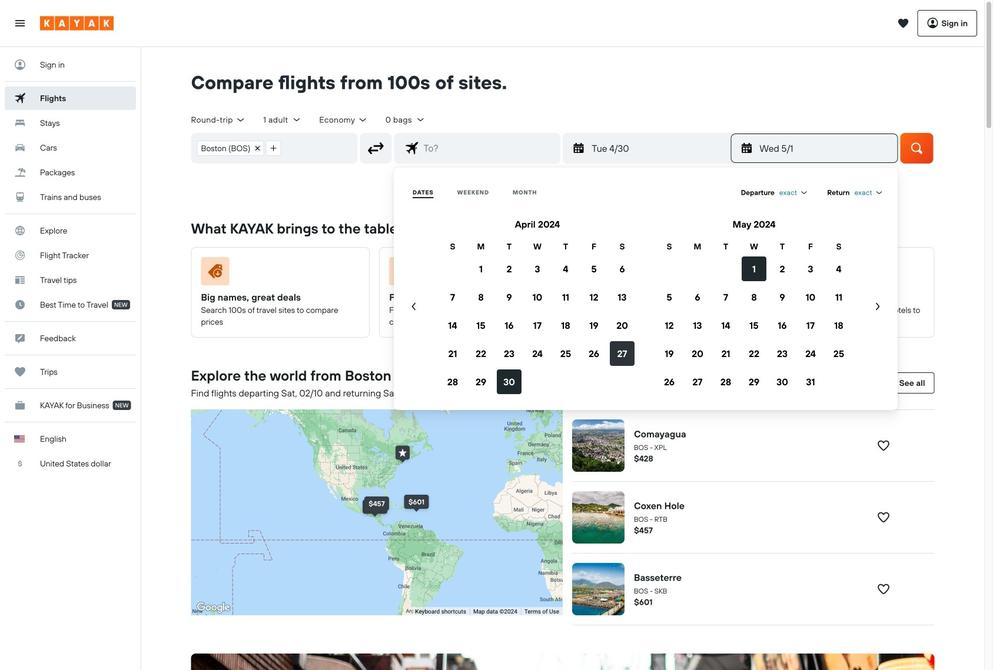 Task type: locate. For each thing, give the bounding box(es) containing it.
figure
[[201, 257, 355, 290], [389, 257, 544, 290], [578, 257, 732, 290], [766, 257, 920, 290]]

Dates radio
[[413, 189, 434, 196]]

1 horizontal spatial list item
[[266, 141, 281, 156]]

list item
[[197, 141, 264, 156], [266, 141, 281, 156]]

None field
[[780, 188, 809, 197], [855, 188, 884, 197], [780, 188, 809, 197], [855, 188, 884, 197]]

4 figure from the left
[[766, 257, 920, 290]]

2 list item from the left
[[266, 141, 281, 156]]

list item down 'trip type round-trip' 'field'
[[197, 141, 264, 156]]

list
[[192, 134, 286, 163]]

comayagua image
[[573, 420, 625, 472]]

Flight origin input text field
[[286, 134, 357, 163]]

Cabin type Economy field
[[319, 115, 368, 125]]

3 figure from the left
[[578, 257, 732, 290]]

coxen hole image
[[573, 492, 625, 544]]

basseterre image
[[573, 564, 625, 616]]

1 list item from the left
[[197, 141, 264, 156]]

menu
[[399, 182, 894, 396]]

Month radio
[[513, 189, 537, 196]]

2 figure from the left
[[389, 257, 544, 290]]

list item right remove image
[[266, 141, 281, 156]]

0 horizontal spatial list item
[[197, 141, 264, 156]]



Task type: vqa. For each thing, say whether or not it's contained in the screenshot.
car drop-off location same drop-off field
no



Task type: describe. For each thing, give the bounding box(es) containing it.
Flight destination input text field
[[419, 134, 560, 163]]

remove image
[[255, 145, 261, 151]]

tuesday april 30th element
[[592, 141, 723, 155]]

map region
[[70, 390, 673, 671]]

end date calendar input use left and right arrow keys to change day. use up and down arrow keys to change week. tab
[[399, 217, 894, 396]]

Trip type Round-trip field
[[191, 115, 246, 125]]

swap departure airport and destination airport image
[[365, 137, 387, 160]]

Weekend radio
[[457, 189, 489, 196]]

united states (english) image
[[14, 436, 25, 443]]

navigation menu image
[[14, 17, 26, 29]]

1 figure from the left
[[201, 257, 355, 290]]

wednesday may 1st element
[[760, 141, 891, 155]]

google image
[[194, 601, 233, 616]]



